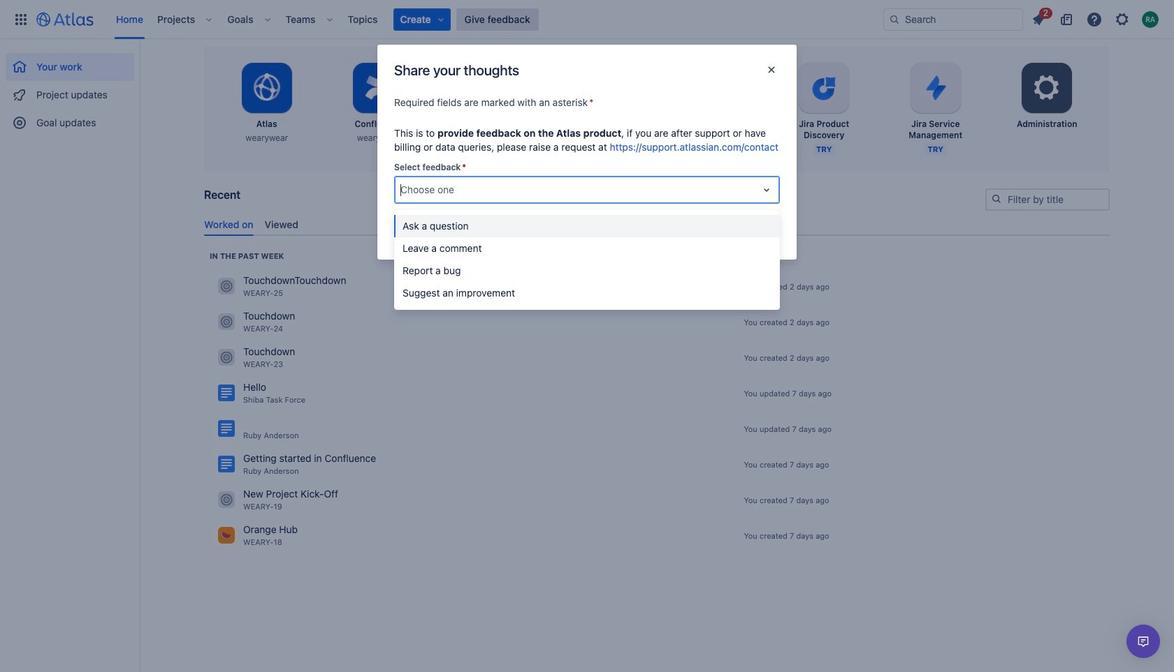 Task type: locate. For each thing, give the bounding box(es) containing it.
group
[[6, 39, 134, 141]]

2 vertical spatial townsquare image
[[218, 528, 235, 545]]

confluence image
[[218, 385, 235, 402], [218, 421, 235, 438], [218, 457, 235, 473]]

1 vertical spatial townsquare image
[[218, 492, 235, 509]]

banner
[[0, 0, 1174, 39]]

None search field
[[883, 8, 1023, 30]]

0 vertical spatial confluence image
[[218, 385, 235, 402]]

search image
[[889, 14, 900, 25]]

0 vertical spatial townsquare image
[[218, 314, 235, 331]]

0 vertical spatial townsquare image
[[218, 278, 235, 295]]

townsquare image
[[218, 278, 235, 295], [218, 492, 235, 509], [218, 528, 235, 545]]

1 vertical spatial townsquare image
[[218, 350, 235, 366]]

2 townsquare image from the top
[[218, 350, 235, 366]]

Search field
[[883, 8, 1023, 30]]

open intercom messenger image
[[1135, 634, 1152, 651]]

heading
[[210, 251, 284, 262]]

1 vertical spatial confluence image
[[218, 421, 235, 438]]

None text field
[[400, 183, 403, 197]]

2 townsquare image from the top
[[218, 492, 235, 509]]

2 vertical spatial confluence image
[[218, 457, 235, 473]]

help image
[[1086, 11, 1103, 28]]

townsquare image
[[218, 314, 235, 331], [218, 350, 235, 366]]

top element
[[8, 0, 883, 39]]

tab list
[[198, 213, 1115, 236]]

settings image
[[1030, 71, 1064, 105]]

1 townsquare image from the top
[[218, 314, 235, 331]]

open image
[[758, 182, 775, 198]]



Task type: vqa. For each thing, say whether or not it's contained in the screenshot.
tracked?
no



Task type: describe. For each thing, give the bounding box(es) containing it.
search image
[[991, 194, 1002, 205]]

Filter by title field
[[987, 190, 1108, 210]]

3 townsquare image from the top
[[218, 528, 235, 545]]

close modal image
[[763, 61, 780, 78]]

3 confluence image from the top
[[218, 457, 235, 473]]

1 confluence image from the top
[[218, 385, 235, 402]]

1 townsquare image from the top
[[218, 278, 235, 295]]

2 confluence image from the top
[[218, 421, 235, 438]]



